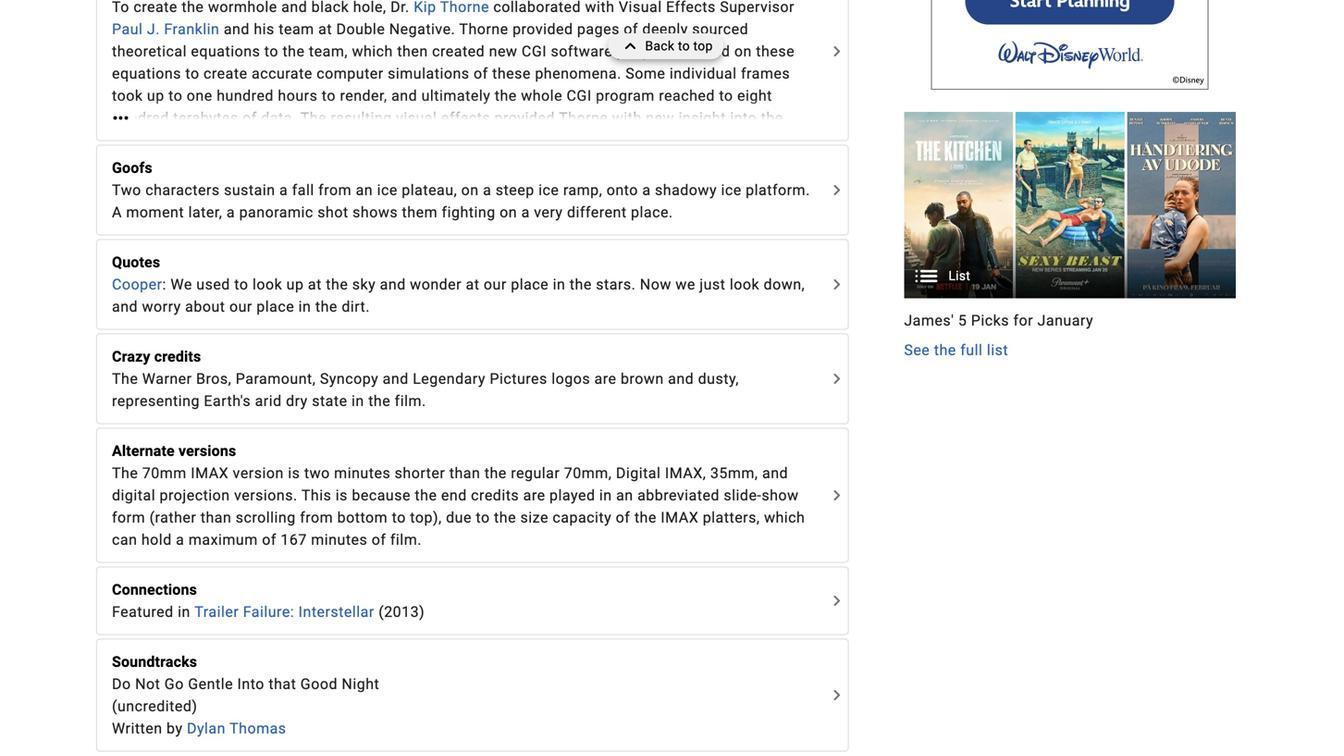 Task type: vqa. For each thing, say whether or not it's contained in the screenshot.
Us in the SIGNED ON TO BE THEIR FRIEND'S SUPPORT SYSTEM ABROAD. ALTHOUGH EVERYONE'S HARBORING SOME SECRETS IN THIS SCRIPT, AN INDICATION OF LEVY'S DEDICATION TO MAKE SPACE IN HIS STORIES FOR HIS CO-STARS. EVEN IF THE TRAILER SEEMS TO LEAVE FEW STORY DETAILS UNTURNED, WE WILL BE ON THE SOFA AS THE MOVIE PREMIERES ON NETFLIX, PHONE ON DO NOT DISTURB, DELIVERY LEFT AT THE DOOR SO NO ONE SEES US BAWLING.
no



Task type: locate. For each thing, give the bounding box(es) containing it.
of up scientific
[[165, 131, 180, 149]]

0 vertical spatial are
[[594, 370, 617, 388]]

the inside crazy credits the warner bros, paramount, syncopy and legendary pictures logos are brown and dusty, representing earth's arid dry state in the film.
[[368, 392, 391, 410]]

1 vertical spatial see more image
[[826, 273, 848, 296]]

good
[[301, 675, 338, 693]]

a left very
[[521, 204, 530, 221]]

2 horizontal spatial on
[[735, 43, 752, 60]]

simulations
[[388, 65, 470, 82]]

about
[[185, 298, 225, 316]]

two inside and his team at double negative. thorne provided pages of deeply sourced theoretical equations to the team, which then created new cgi software programs based on these equations to create accurate computer simulations of these phenomena. some individual frames took up to one hundred hours to render, and ultimately the whole cgi program reached to eight hundred terabytes of data. the resulting visual effects provided thorne with new insight into the effects of gravitational lensing and accretion disks surrounding black holes, and led to him writing two scientific papers, one for the astrophysics community, and one for the computer graphics community.
[[112, 154, 138, 171]]

0 horizontal spatial these
[[492, 65, 531, 82]]

to up into
[[719, 87, 733, 105]]

these up whole at top
[[492, 65, 531, 82]]

in
[[553, 276, 566, 293], [299, 298, 311, 316], [352, 392, 364, 410], [599, 487, 612, 504], [178, 603, 190, 621]]

scientific
[[142, 154, 206, 171]]

0 horizontal spatial on
[[461, 181, 479, 199]]

two inside the alternate versions the 70mm imax version is two minutes shorter than the regular 70mm, digital imax, 35mm, and digital projection versions. this is because the end credits are played in an abbreviated slide-show form (rather than scrolling from bottom to top), due to the size capacity of the imax platters, which can hold a maximum of 167 minutes of film.
[[304, 465, 330, 482]]

to inside button
[[678, 38, 690, 54]]

1 vertical spatial thorne
[[559, 109, 608, 127]]

an
[[356, 181, 373, 199], [616, 487, 633, 504]]

0 vertical spatial is
[[288, 465, 300, 482]]

1 horizontal spatial credits
[[471, 487, 519, 504]]

programs
[[617, 43, 684, 60]]

which inside the alternate versions the 70mm imax version is two minutes shorter than the regular 70mm, digital imax, 35mm, and digital projection versions. this is because the end credits are played in an abbreviated slide-show form (rather than scrolling from bottom to top), due to the size capacity of the imax platters, which can hold a maximum of 167 minutes of film.
[[764, 509, 805, 526]]

0 vertical spatial these
[[756, 43, 795, 60]]

see more image for soundtracks do not go gentle into that good night (uncredited) written by dylan thomas
[[826, 684, 848, 706]]

paul j. franklin link
[[112, 20, 220, 38]]

from
[[318, 181, 352, 199], [300, 509, 333, 526]]

2 horizontal spatial for
[[1014, 312, 1034, 329]]

1 vertical spatial effects
[[112, 131, 161, 149]]

credits
[[154, 348, 201, 366], [471, 487, 519, 504]]

place right about
[[257, 298, 294, 316]]

1 vertical spatial place
[[257, 298, 294, 316]]

one
[[187, 87, 213, 105], [266, 154, 292, 171], [555, 154, 581, 171]]

a
[[112, 204, 122, 221]]

played
[[550, 487, 595, 504]]

a left the fall
[[279, 181, 288, 199]]

imax,
[[665, 465, 706, 482]]

group containing james' 5 picks for january
[[904, 112, 1236, 361]]

for
[[296, 154, 316, 171], [585, 154, 605, 171], [1014, 312, 1034, 329]]

thorne up created
[[459, 20, 509, 38]]

individual
[[670, 65, 737, 82]]

provided up surrounding
[[495, 109, 555, 127]]

film. inside the alternate versions the 70mm imax version is two minutes shorter than the regular 70mm, digital imax, 35mm, and digital projection versions. this is because the end credits are played in an abbreviated slide-show form (rather than scrolling from bottom to top), due to the size capacity of the imax platters, which can hold a maximum of 167 minutes of film.
[[390, 531, 422, 549]]

on
[[735, 43, 752, 60], [461, 181, 479, 199], [500, 204, 517, 221]]

ramp,
[[563, 181, 603, 199]]

0 horizontal spatial credits
[[154, 348, 201, 366]]

1 vertical spatial from
[[300, 509, 333, 526]]

0 horizontal spatial an
[[356, 181, 373, 199]]

to left top),
[[392, 509, 406, 526]]

2 see more image from the top
[[826, 273, 848, 296]]

just
[[700, 276, 726, 293]]

to right due on the bottom left
[[476, 509, 490, 526]]

the inside crazy credits the warner bros, paramount, syncopy and legendary pictures logos are brown and dusty, representing earth's arid dry state in the film.
[[112, 370, 138, 388]]

0 horizontal spatial are
[[523, 487, 545, 504]]

0 horizontal spatial two
[[112, 154, 138, 171]]

2 horizontal spatial one
[[555, 154, 581, 171]]

render,
[[340, 87, 387, 105]]

which down "double"
[[352, 43, 393, 60]]

a up the place.
[[642, 181, 651, 199]]

to down his
[[264, 43, 278, 60]]

0 vertical spatial see more image
[[826, 40, 848, 63]]

is right this
[[336, 487, 348, 504]]

list group
[[904, 112, 1236, 299]]

0 vertical spatial the
[[300, 109, 327, 127]]

at
[[318, 20, 332, 38], [308, 276, 322, 293], [466, 276, 480, 293]]

from up shot
[[318, 181, 352, 199]]

minutes down 'bottom'
[[311, 531, 368, 549]]

0 vertical spatial place
[[511, 276, 549, 293]]

credits up the warner
[[154, 348, 201, 366]]

0 vertical spatial on
[[735, 43, 752, 60]]

1 ice from the left
[[377, 181, 398, 199]]

0 vertical spatial an
[[356, 181, 373, 199]]

the
[[300, 109, 327, 127], [112, 370, 138, 388], [112, 465, 138, 482]]

regular
[[511, 465, 560, 482]]

3 ice from the left
[[721, 181, 742, 199]]

connections button
[[112, 579, 824, 601]]

167
[[281, 531, 307, 549]]

2 horizontal spatial ice
[[721, 181, 742, 199]]

1 vertical spatial the
[[112, 370, 138, 388]]

0 vertical spatial from
[[318, 181, 352, 199]]

paul j. franklin
[[112, 20, 220, 38]]

on down steep
[[500, 204, 517, 221]]

double
[[336, 20, 385, 38]]

because
[[352, 487, 411, 504]]

and down surrounding
[[525, 154, 551, 171]]

0 vertical spatial equations
[[191, 43, 260, 60]]

end
[[441, 487, 467, 504]]

0 vertical spatial imax
[[191, 465, 229, 482]]

the down 'crazy'
[[112, 370, 138, 388]]

see the full list button
[[904, 339, 1009, 361]]

in left trailer
[[178, 603, 190, 621]]

dry
[[286, 392, 308, 410]]

0 vertical spatial hundred
[[217, 87, 274, 105]]

two up this
[[304, 465, 330, 482]]

at up team,
[[318, 20, 332, 38]]

0 horizontal spatial cgi
[[522, 43, 547, 60]]

black
[[559, 131, 596, 149]]

goofs
[[112, 159, 152, 177]]

2 vertical spatial see more image
[[826, 484, 848, 507]]

our down quotes button
[[484, 276, 507, 293]]

see more image for crazy credits the warner bros, paramount, syncopy and legendary pictures logos are brown and dusty, representing earth's arid dry state in the film.
[[826, 368, 848, 390]]

our
[[484, 276, 507, 293], [229, 298, 252, 316]]

effects up goofs
[[112, 131, 161, 149]]

in down 70mm, on the left of page
[[599, 487, 612, 504]]

look right just
[[730, 276, 760, 293]]

see more image for quotes
[[826, 273, 848, 296]]

0 vertical spatial which
[[352, 43, 393, 60]]

1 horizontal spatial new
[[646, 109, 674, 127]]

place down quotes button
[[511, 276, 549, 293]]

0 horizontal spatial which
[[352, 43, 393, 60]]

shadowy
[[655, 181, 717, 199]]

is right version at the bottom of page
[[288, 465, 300, 482]]

full
[[961, 342, 983, 359]]

1 vertical spatial than
[[201, 509, 232, 526]]

do
[[112, 675, 131, 693]]

0 vertical spatial new
[[489, 43, 518, 60]]

the for alternate versions
[[112, 465, 138, 482]]

1 vertical spatial film.
[[390, 531, 422, 549]]

2 vertical spatial on
[[500, 204, 517, 221]]

equations
[[191, 43, 260, 60], [112, 65, 181, 82]]

0 vertical spatial cgi
[[522, 43, 547, 60]]

0 horizontal spatial effects
[[112, 131, 161, 149]]

1 vertical spatial computer
[[635, 154, 702, 171]]

computer
[[317, 65, 384, 82], [635, 154, 702, 171]]

1 vertical spatial two
[[304, 465, 330, 482]]

0 horizontal spatial is
[[288, 465, 300, 482]]

brown
[[621, 370, 664, 388]]

effects
[[441, 109, 490, 127], [112, 131, 161, 149]]

the left full
[[934, 342, 956, 359]]

1 horizontal spatial are
[[594, 370, 617, 388]]

computer down led
[[635, 154, 702, 171]]

3 see more image from the top
[[826, 484, 848, 507]]

1 horizontal spatial an
[[616, 487, 633, 504]]

1 vertical spatial minutes
[[311, 531, 368, 549]]

up
[[147, 87, 164, 105], [286, 276, 304, 293]]

0 horizontal spatial look
[[253, 276, 282, 293]]

1 horizontal spatial our
[[484, 276, 507, 293]]

written
[[112, 720, 162, 737]]

minutes up 'because'
[[334, 465, 391, 482]]

at left sky
[[308, 276, 322, 293]]

new right with
[[646, 109, 674, 127]]

from down this
[[300, 509, 333, 526]]

an up shows
[[356, 181, 373, 199]]

our down used
[[229, 298, 252, 316]]

accurate
[[252, 65, 313, 82]]

of left data.
[[242, 109, 257, 127]]

1 horizontal spatial on
[[500, 204, 517, 221]]

syncopy
[[320, 370, 379, 388]]

1 vertical spatial provided
[[495, 109, 555, 127]]

ultimately
[[422, 87, 491, 105]]

0 horizontal spatial new
[[489, 43, 518, 60]]

to up the terabytes
[[169, 87, 183, 105]]

0 vertical spatial effects
[[441, 109, 490, 127]]

the left stars.
[[570, 276, 592, 293]]

0 vertical spatial thorne
[[459, 20, 509, 38]]

cooper
[[112, 276, 162, 293]]

the
[[283, 43, 305, 60], [495, 87, 517, 105], [761, 109, 783, 127], [320, 154, 342, 171], [609, 154, 631, 171], [326, 276, 348, 293], [570, 276, 592, 293], [315, 298, 338, 316], [934, 342, 956, 359], [368, 392, 391, 410], [485, 465, 507, 482], [415, 487, 437, 504], [494, 509, 516, 526], [635, 509, 657, 526]]

data.
[[261, 109, 297, 127]]

hundred down the create
[[217, 87, 274, 105]]

1 horizontal spatial imax
[[661, 509, 699, 526]]

1 horizontal spatial look
[[730, 276, 760, 293]]

1 vertical spatial new
[[646, 109, 674, 127]]

theoretical
[[112, 43, 187, 60]]

for down "lensing"
[[296, 154, 316, 171]]

quotes button
[[112, 251, 824, 273]]

place
[[511, 276, 549, 293], [257, 298, 294, 316]]

2 vertical spatial the
[[112, 465, 138, 482]]

provided up software
[[513, 20, 573, 38]]

new right created
[[489, 43, 518, 60]]

production art image
[[904, 112, 1236, 299]]

1 vertical spatial credits
[[471, 487, 519, 504]]

which inside and his team at double negative. thorne provided pages of deeply sourced theoretical equations to the team, which then created new cgi software programs based on these equations to create accurate computer simulations of these phenomena. some individual frames took up to one hundred hours to render, and ultimately the whole cgi program reached to eight hundred terabytes of data. the resulting visual effects provided thorne with new insight into the effects of gravitational lensing and accretion disks surrounding black holes, and led to him writing two scientific papers, one for the astrophysics community, and one for the computer graphics community.
[[352, 43, 393, 60]]

imax down versions
[[191, 465, 229, 482]]

cgi
[[522, 43, 547, 60], [567, 87, 592, 105]]

from inside goofs two characters sustain a fall from an ice plateau, on a steep ice ramp, onto a shadowy ice platform. a moment later, a panoramic shot shows them fighting on a very different place.
[[318, 181, 352, 199]]

papers,
[[211, 154, 262, 171]]

1 vertical spatial imax
[[661, 509, 699, 526]]

advertisement element
[[931, 0, 1209, 90]]

show
[[762, 487, 799, 504]]

see more image
[[106, 107, 136, 129], [826, 179, 848, 201], [826, 368, 848, 390], [826, 590, 848, 612], [826, 684, 848, 706]]

are right logos
[[594, 370, 617, 388]]

0 horizontal spatial hundred
[[112, 109, 169, 127]]

ice up very
[[539, 181, 559, 199]]

and inside the alternate versions the 70mm imax version is two minutes shorter than the regular 70mm, digital imax, 35mm, and digital projection versions. this is because the end credits are played in an abbreviated slide-show form (rather than scrolling from bottom to top), due to the size capacity of the imax platters, which can hold a maximum of 167 minutes of film.
[[762, 465, 788, 482]]

0 vertical spatial computer
[[317, 65, 384, 82]]

we
[[171, 276, 192, 293]]

abbreviated
[[638, 487, 720, 504]]

a down (rather
[[176, 531, 184, 549]]

disks
[[430, 131, 467, 149]]

on up the fighting
[[461, 181, 479, 199]]

look right used
[[253, 276, 282, 293]]

0 horizontal spatial ice
[[377, 181, 398, 199]]

1 vertical spatial an
[[616, 487, 633, 504]]

crazy credits button
[[112, 346, 824, 368]]

group
[[904, 112, 1236, 361]]

these up the frames
[[756, 43, 795, 60]]

0 horizontal spatial equations
[[112, 65, 181, 82]]

provided
[[513, 20, 573, 38], [495, 109, 555, 127]]

which down show
[[764, 509, 805, 526]]

writing
[[750, 131, 798, 149]]

can
[[112, 531, 137, 549]]

this
[[301, 487, 332, 504]]

are up 'size'
[[523, 487, 545, 504]]

1 vertical spatial up
[[286, 276, 304, 293]]

thorne up black
[[559, 109, 608, 127]]

equations up the create
[[191, 43, 260, 60]]

1 horizontal spatial one
[[266, 154, 292, 171]]

to right used
[[234, 276, 248, 293]]

hundred down the took in the top of the page
[[112, 109, 169, 127]]

1 vertical spatial are
[[523, 487, 545, 504]]

than up maximum on the bottom left of the page
[[201, 509, 232, 526]]

the up digital
[[112, 465, 138, 482]]

them
[[402, 204, 438, 221]]

quotes
[[112, 254, 160, 271]]

shot
[[318, 204, 348, 221]]

a right later,
[[227, 204, 235, 221]]

james' 5 picks for january
[[904, 312, 1094, 329]]

1 vertical spatial our
[[229, 298, 252, 316]]

1 vertical spatial equations
[[112, 65, 181, 82]]

0 vertical spatial credits
[[154, 348, 201, 366]]

0 vertical spatial film.
[[395, 392, 426, 410]]

of down 'bottom'
[[372, 531, 386, 549]]

computer up 'render,'
[[317, 65, 384, 82]]

to right led
[[701, 131, 716, 149]]

in inside connections featured in trailer failure: interstellar (2013)
[[178, 603, 190, 621]]

film. down legendary
[[395, 392, 426, 410]]

cgi up whole at top
[[522, 43, 547, 60]]

surrounding
[[471, 131, 555, 149]]

hundred
[[217, 87, 274, 105], [112, 109, 169, 127]]

deeply
[[642, 20, 688, 38]]

up left sky
[[286, 276, 304, 293]]

graphics
[[706, 154, 767, 171]]

imax down abbreviated at the bottom of page
[[661, 509, 699, 526]]

him
[[720, 131, 746, 149]]

0 vertical spatial two
[[112, 154, 138, 171]]

the inside button
[[934, 342, 956, 359]]

and left 'dusty,'
[[668, 370, 694, 388]]

0 horizontal spatial computer
[[317, 65, 384, 82]]

some
[[626, 65, 666, 82]]

effects down ultimately
[[441, 109, 490, 127]]

1 horizontal spatial ice
[[539, 181, 559, 199]]

film.
[[395, 392, 426, 410], [390, 531, 422, 549]]

ice up shows
[[377, 181, 398, 199]]

thorne
[[459, 20, 509, 38], [559, 109, 608, 127]]

1 horizontal spatial thorne
[[559, 109, 608, 127]]

into
[[237, 675, 265, 693]]

representing
[[112, 392, 200, 410]]

for down black
[[585, 154, 605, 171]]

connections featured in trailer failure: interstellar (2013)
[[112, 581, 425, 621]]

1 horizontal spatial two
[[304, 465, 330, 482]]

and down cooper
[[112, 298, 138, 316]]

the down holes, on the left of page
[[609, 154, 631, 171]]

on up the frames
[[735, 43, 752, 60]]

the inside the alternate versions the 70mm imax version is two minutes shorter than the regular 70mm, digital imax, 35mm, and digital projection versions. this is because the end credits are played in an abbreviated slide-show form (rather than scrolling from bottom to top), due to the size capacity of the imax platters, which can hold a maximum of 167 minutes of film.
[[112, 465, 138, 482]]

very
[[534, 204, 563, 221]]

1 horizontal spatial than
[[449, 465, 480, 482]]

onto
[[607, 181, 638, 199]]

look
[[253, 276, 282, 293], [730, 276, 760, 293]]

to left top
[[678, 38, 690, 54]]

than down the 'alternate versions' button
[[449, 465, 480, 482]]

in left dirt.
[[299, 298, 311, 316]]

1 horizontal spatial for
[[585, 154, 605, 171]]

see more image
[[826, 40, 848, 63], [826, 273, 848, 296], [826, 484, 848, 507]]

1 vertical spatial is
[[336, 487, 348, 504]]

by
[[167, 720, 183, 737]]

0 vertical spatial up
[[147, 87, 164, 105]]

0 horizontal spatial up
[[147, 87, 164, 105]]

1 horizontal spatial which
[[764, 509, 805, 526]]

in down the syncopy
[[352, 392, 364, 410]]

1 vertical spatial cgi
[[567, 87, 592, 105]]

the down team
[[283, 43, 305, 60]]

1 horizontal spatial hundred
[[217, 87, 274, 105]]

and up show
[[762, 465, 788, 482]]

1 horizontal spatial effects
[[441, 109, 490, 127]]

for right picks
[[1014, 312, 1034, 329]]



Task type: describe. For each thing, give the bounding box(es) containing it.
holes,
[[601, 131, 642, 149]]

picks
[[971, 312, 1009, 329]]

to left the create
[[185, 65, 199, 82]]

see
[[904, 342, 930, 359]]

go
[[164, 675, 184, 693]]

frames
[[741, 65, 790, 82]]

sky
[[352, 276, 376, 293]]

1 see more image from the top
[[826, 40, 848, 63]]

goofs button
[[112, 157, 824, 179]]

arid
[[255, 392, 282, 410]]

paramount,
[[236, 370, 316, 388]]

and up visual
[[391, 87, 417, 105]]

are inside crazy credits the warner bros, paramount, syncopy and legendary pictures logos are brown and dusty, representing earth's arid dry state in the film.
[[594, 370, 617, 388]]

0 vertical spatial than
[[449, 465, 480, 482]]

1 look from the left
[[253, 276, 282, 293]]

0 vertical spatial provided
[[513, 20, 573, 38]]

software
[[551, 43, 613, 60]]

whole
[[521, 87, 563, 105]]

plateau,
[[402, 181, 457, 199]]

and left led
[[646, 131, 672, 149]]

fall
[[292, 181, 314, 199]]

the left 'size'
[[494, 509, 516, 526]]

resulting
[[331, 109, 392, 127]]

crazy
[[112, 348, 150, 366]]

in left stars.
[[553, 276, 566, 293]]

dylan thomas link
[[187, 720, 286, 737]]

credits inside crazy credits the warner bros, paramount, syncopy and legendary pictures logos are brown and dusty, representing earth's arid dry state in the film.
[[154, 348, 201, 366]]

expand less image
[[619, 33, 645, 59]]

failure:
[[243, 603, 294, 621]]

thomas
[[230, 720, 286, 737]]

shows
[[353, 204, 398, 221]]

of right capacity
[[616, 509, 630, 526]]

connections
[[112, 581, 197, 599]]

soundtracks do not go gentle into that good night (uncredited) written by dylan thomas
[[112, 653, 380, 737]]

the up top),
[[415, 487, 437, 504]]

insight
[[679, 109, 726, 127]]

alternate versions the 70mm imax version is two minutes shorter than the regular 70mm, digital imax, 35mm, and digital projection versions. this is because the end credits are played in an abbreviated slide-show form (rather than scrolling from bottom to top), due to the size capacity of the imax platters, which can hold a maximum of 167 minutes of film.
[[112, 442, 805, 549]]

list
[[987, 342, 1009, 359]]

of down "scrolling"
[[262, 531, 277, 549]]

legendary
[[413, 370, 486, 388]]

community,
[[440, 154, 521, 171]]

due
[[446, 509, 472, 526]]

1 horizontal spatial these
[[756, 43, 795, 60]]

0 horizontal spatial thorne
[[459, 20, 509, 38]]

logos
[[552, 370, 590, 388]]

of up programs
[[624, 20, 638, 38]]

0 horizontal spatial one
[[187, 87, 213, 105]]

later,
[[188, 204, 222, 221]]

gravitational
[[184, 131, 271, 149]]

trailer
[[195, 603, 239, 621]]

the left whole at top
[[495, 87, 517, 105]]

a left steep
[[483, 181, 492, 199]]

reached
[[659, 87, 715, 105]]

in inside the alternate versions the 70mm imax version is two minutes shorter than the regular 70mm, digital imax, 35mm, and digital projection versions. this is because the end credits are played in an abbreviated slide-show form (rather than scrolling from bottom to top), due to the size capacity of the imax platters, which can hold a maximum of 167 minutes of film.
[[599, 487, 612, 504]]

versions
[[179, 442, 236, 460]]

two
[[112, 181, 141, 199]]

and right the syncopy
[[383, 370, 409, 388]]

bros,
[[196, 370, 232, 388]]

for inside james' 5 picks for january link
[[1014, 312, 1034, 329]]

team
[[279, 20, 314, 38]]

wonder
[[410, 276, 462, 293]]

1 vertical spatial hundred
[[112, 109, 169, 127]]

digital
[[616, 465, 661, 482]]

james' 5 picks for january link
[[904, 310, 1236, 332]]

the down "lensing"
[[320, 154, 342, 171]]

on inside and his team at double negative. thorne provided pages of deeply sourced theoretical equations to the team, which then created new cgi software programs based on these equations to create accurate computer simulations of these phenomena. some individual frames took up to one hundred hours to render, and ultimately the whole cgi program reached to eight hundred terabytes of data. the resulting visual effects provided thorne with new insight into the effects of gravitational lensing and accretion disks surrounding black holes, and led to him writing two scientific papers, one for the astrophysics community, and one for the computer graphics community.
[[735, 43, 752, 60]]

not
[[135, 675, 160, 693]]

credits inside the alternate versions the 70mm imax version is two minutes shorter than the regular 70mm, digital imax, 35mm, and digital projection versions. this is because the end credits are played in an abbreviated slide-show form (rather than scrolling from bottom to top), due to the size capacity of the imax platters, which can hold a maximum of 167 minutes of film.
[[471, 487, 519, 504]]

0 horizontal spatial our
[[229, 298, 252, 316]]

earth's
[[204, 392, 251, 410]]

dirt.
[[342, 298, 370, 316]]

platform.
[[746, 181, 810, 199]]

(2013)
[[379, 603, 425, 621]]

different
[[567, 204, 627, 221]]

see more image for connections featured in trailer failure: interstellar (2013)
[[826, 590, 848, 612]]

(uncredited)
[[112, 698, 197, 715]]

featured
[[112, 603, 174, 621]]

5
[[958, 312, 967, 329]]

in inside crazy credits the warner bros, paramount, syncopy and legendary pictures logos are brown and dusty, representing earth's arid dry state in the film.
[[352, 392, 364, 410]]

2 ice from the left
[[539, 181, 559, 199]]

maximum
[[189, 531, 258, 549]]

dylan
[[187, 720, 226, 737]]

soundtracks button
[[112, 651, 824, 673]]

team,
[[309, 43, 348, 60]]

top
[[693, 38, 713, 54]]

soundtracks
[[112, 653, 197, 671]]

an inside goofs two characters sustain a fall from an ice plateau, on a steep ice ramp, onto a shadowy ice platform. a moment later, a panoramic shot shows them fighting on a very different place.
[[356, 181, 373, 199]]

and his team at double negative. thorne provided pages of deeply sourced theoretical equations to the team, which then created new cgi software programs based on these equations to create accurate computer simulations of these phenomena. some individual frames took up to one hundred hours to render, and ultimately the whole cgi program reached to eight hundred terabytes of data. the resulting visual effects provided thorne with new insight into the effects of gravitational lensing and accretion disks surrounding black holes, and led to him writing two scientific papers, one for the astrophysics community, and one for the computer graphics community.
[[112, 20, 798, 193]]

see more image for goofs two characters sustain a fall from an ice plateau, on a steep ice ramp, onto a shadowy ice platform. a moment later, a panoramic shot shows them fighting on a very different place.
[[826, 179, 848, 201]]

0 horizontal spatial imax
[[191, 465, 229, 482]]

alternate versions button
[[112, 440, 824, 462]]

form
[[112, 509, 145, 526]]

up inside : we used to look up at the sky and wonder at our place in the stars. now we just look down, and worry about our place in the dirt.
[[286, 276, 304, 293]]

1 horizontal spatial place
[[511, 276, 549, 293]]

to inside : we used to look up at the sky and wonder at our place in the stars. now we just look down, and worry about our place in the dirt.
[[234, 276, 248, 293]]

an inside the alternate versions the 70mm imax version is two minutes shorter than the regular 70mm, digital imax, 35mm, and digital projection versions. this is because the end credits are played in an abbreviated slide-show form (rather than scrolling from bottom to top), due to the size capacity of the imax platters, which can hold a maximum of 167 minutes of film.
[[616, 487, 633, 504]]

back to top button
[[608, 33, 724, 59]]

back
[[645, 38, 675, 54]]

at inside and his team at double negative. thorne provided pages of deeply sourced theoretical equations to the team, which then created new cgi software programs based on these equations to create accurate computer simulations of these phenomena. some individual frames took up to one hundred hours to render, and ultimately the whole cgi program reached to eight hundred terabytes of data. the resulting visual effects provided thorne with new insight into the effects of gravitational lensing and accretion disks surrounding black holes, and led to him writing two scientific papers, one for the astrophysics community, and one for the computer graphics community.
[[318, 20, 332, 38]]

0 vertical spatial our
[[484, 276, 507, 293]]

dusty,
[[698, 370, 739, 388]]

based
[[688, 43, 730, 60]]

version
[[233, 465, 284, 482]]

up inside and his team at double negative. thorne provided pages of deeply sourced theoretical equations to the team, which then created new cgi software programs based on these equations to create accurate computer simulations of these phenomena. some individual frames took up to one hundred hours to render, and ultimately the whole cgi program reached to eight hundred terabytes of data. the resulting visual effects provided thorne with new insight into the effects of gravitational lensing and accretion disks surrounding black holes, and led to him writing two scientific papers, one for the astrophysics community, and one for the computer graphics community.
[[147, 87, 164, 105]]

1 vertical spatial these
[[492, 65, 531, 82]]

goofs two characters sustain a fall from an ice plateau, on a steep ice ramp, onto a shadowy ice platform. a moment later, a panoramic shot shows them fighting on a very different place.
[[112, 159, 810, 221]]

the up 'writing'
[[761, 109, 783, 127]]

the for crazy credits
[[112, 370, 138, 388]]

the left sky
[[326, 276, 348, 293]]

the inside and his team at double negative. thorne provided pages of deeply sourced theoretical equations to the team, which then created new cgi software programs based on these equations to create accurate computer simulations of these phenomena. some individual frames took up to one hundred hours to render, and ultimately the whole cgi program reached to eight hundred terabytes of data. the resulting visual effects provided thorne with new insight into the effects of gravitational lensing and accretion disks surrounding black holes, and led to him writing two scientific papers, one for the astrophysics community, and one for the computer graphics community.
[[300, 109, 327, 127]]

down,
[[764, 276, 805, 293]]

created
[[432, 43, 485, 60]]

projection
[[160, 487, 230, 504]]

used
[[196, 276, 230, 293]]

negative.
[[389, 20, 455, 38]]

the down abbreviated at the bottom of page
[[635, 509, 657, 526]]

0 horizontal spatial than
[[201, 509, 232, 526]]

1 horizontal spatial cgi
[[567, 87, 592, 105]]

versions.
[[234, 487, 298, 504]]

at down quotes button
[[466, 276, 480, 293]]

from inside the alternate versions the 70mm imax version is two minutes shorter than the regular 70mm, digital imax, 35mm, and digital projection versions. this is because the end credits are played in an abbreviated slide-show form (rather than scrolling from bottom to top), due to the size capacity of the imax platters, which can hold a maximum of 167 minutes of film.
[[300, 509, 333, 526]]

to right 'hours'
[[322, 87, 336, 105]]

interstellar
[[299, 603, 374, 621]]

platters,
[[703, 509, 760, 526]]

the left dirt.
[[315, 298, 338, 316]]

1 horizontal spatial is
[[336, 487, 348, 504]]

stars.
[[596, 276, 636, 293]]

2 look from the left
[[730, 276, 760, 293]]

size
[[520, 509, 549, 526]]

70mm
[[142, 465, 187, 482]]

steep
[[496, 181, 534, 199]]

0 horizontal spatial for
[[296, 154, 316, 171]]

a inside the alternate versions the 70mm imax version is two minutes shorter than the regular 70mm, digital imax, 35mm, and digital projection versions. this is because the end credits are played in an abbreviated slide-show form (rather than scrolling from bottom to top), due to the size capacity of the imax platters, which can hold a maximum of 167 minutes of film.
[[176, 531, 184, 549]]

community.
[[112, 176, 194, 193]]

0 vertical spatial minutes
[[334, 465, 391, 482]]

film. inside crazy credits the warner bros, paramount, syncopy and legendary pictures logos are brown and dusty, representing earth's arid dry state in the film.
[[395, 392, 426, 410]]

and right sky
[[380, 276, 406, 293]]

then
[[397, 43, 428, 60]]

pictures
[[490, 370, 548, 388]]

cooper button
[[112, 273, 162, 296]]

: we used to look up at the sky and wonder at our place in the stars. now we just look down, and worry about our place in the dirt.
[[112, 276, 805, 316]]

astrophysics
[[346, 154, 436, 171]]

the down the 'alternate versions' button
[[485, 465, 507, 482]]

see more image for alternate versions
[[826, 484, 848, 507]]

and down resulting
[[330, 131, 356, 149]]

and left his
[[224, 20, 250, 38]]

0 horizontal spatial place
[[257, 298, 294, 316]]

place.
[[631, 204, 673, 221]]

james'
[[904, 312, 954, 329]]

are inside the alternate versions the 70mm imax version is two minutes shorter than the regular 70mm, digital imax, 35mm, and digital projection versions. this is because the end credits are played in an abbreviated slide-show form (rather than scrolling from bottom to top), due to the size capacity of the imax platters, which can hold a maximum of 167 minutes of film.
[[523, 487, 545, 504]]

top),
[[410, 509, 442, 526]]

eight
[[737, 87, 772, 105]]

1 vertical spatial on
[[461, 181, 479, 199]]

:
[[162, 276, 166, 293]]

1 horizontal spatial equations
[[191, 43, 260, 60]]

of down created
[[474, 65, 488, 82]]

slide-
[[724, 487, 762, 504]]

visual
[[396, 109, 437, 127]]



